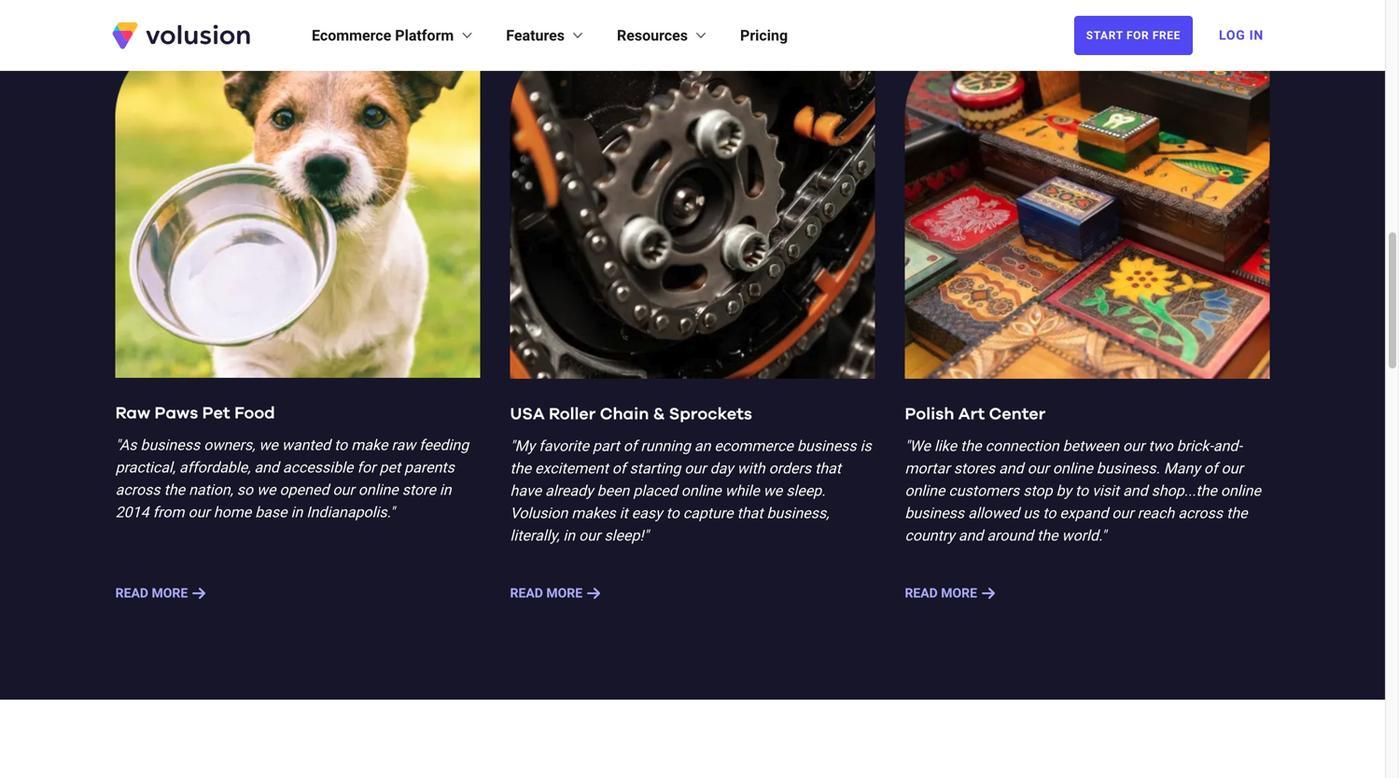 Task type: vqa. For each thing, say whether or not it's contained in the screenshot.
"We like the connection between our two brick-and- mortar stores and our online business. Many of our online customers stop by to visit and shop...the online business allowed us to expand our reach across the country and around the world." the read more
yes



Task type: describe. For each thing, give the bounding box(es) containing it.
wanted
[[282, 437, 331, 454]]

like
[[935, 437, 957, 455]]

&
[[654, 406, 665, 423]]

makes
[[572, 505, 616, 522]]

stores
[[954, 460, 996, 478]]

excitement
[[535, 460, 609, 478]]

platform
[[395, 27, 454, 44]]

0 horizontal spatial that
[[737, 505, 764, 522]]

log in link
[[1209, 15, 1276, 56]]

ecommerce
[[715, 437, 794, 455]]

opened
[[280, 481, 329, 499]]

pet
[[202, 405, 230, 422]]

and down the business.
[[1124, 482, 1148, 500]]

0 vertical spatial that
[[815, 460, 842, 478]]

reach
[[1138, 505, 1175, 522]]

stop
[[1024, 482, 1053, 500]]

raw
[[115, 405, 151, 422]]

two
[[1149, 437, 1174, 455]]

business inside the "as business owners, we wanted to make raw feeding practical, affordable, and accessible for pet parents across the nation, so we opened our online store in 2014 from our home base in indianapolis."
[[141, 437, 200, 454]]

feeding
[[419, 437, 469, 454]]

"my favorite part of running an ecommerce business is the excitement of starting our day with orders that have already been placed online while we sleep. volusion makes it easy to capture that business, literally, in our sleep!"
[[510, 437, 872, 545]]

features button
[[506, 24, 587, 47]]

parents
[[405, 459, 455, 477]]

already
[[545, 482, 594, 500]]

start for free link
[[1075, 16, 1194, 55]]

"as business owners, we wanted to make raw feeding practical, affordable, and accessible for pet parents across the nation, so we opened our online store in 2014 from our home base in indianapolis."
[[115, 437, 469, 522]]

in
[[1250, 28, 1265, 43]]

been
[[597, 482, 630, 500]]

while
[[725, 482, 760, 500]]

make
[[351, 437, 388, 454]]

start
[[1087, 29, 1124, 42]]

indianapolis."
[[307, 504, 395, 522]]

capture
[[683, 505, 734, 522]]

our down visit
[[1113, 505, 1134, 522]]

online down and-
[[1221, 482, 1262, 500]]

by
[[1057, 482, 1072, 500]]

usa
[[510, 406, 545, 423]]

business inside "my favorite part of running an ecommerce business is the excitement of starting our day with orders that have already been placed online while we sleep. volusion makes it easy to capture that business, literally, in our sleep!"
[[798, 437, 857, 455]]

"we
[[905, 437, 931, 455]]

pricing link
[[741, 24, 788, 47]]

shop...the
[[1152, 482, 1218, 500]]

more for from
[[152, 586, 188, 601]]

center
[[990, 406, 1046, 423]]

allowed
[[969, 505, 1020, 522]]

roller
[[549, 406, 596, 423]]

features
[[506, 27, 565, 44]]

online inside "my favorite part of running an ecommerce business is the excitement of starting our day with orders that have already been placed online while we sleep. volusion makes it easy to capture that business, literally, in our sleep!"
[[682, 482, 722, 500]]

literally,
[[510, 527, 560, 545]]

chain
[[600, 406, 649, 423]]

us
[[1024, 505, 1040, 522]]

and down connection
[[999, 460, 1024, 478]]

business.
[[1097, 460, 1161, 478]]

and down allowed
[[959, 527, 984, 545]]

raw paws pet food
[[115, 405, 275, 422]]

log
[[1220, 28, 1246, 43]]

to right "by"
[[1076, 482, 1089, 500]]

of up 'been'
[[612, 460, 626, 478]]

online down mortar
[[905, 482, 946, 500]]

our down nation,
[[188, 504, 210, 522]]

pricing
[[741, 27, 788, 44]]

customers
[[949, 482, 1020, 500]]

for
[[1127, 29, 1150, 42]]

1 horizontal spatial in
[[440, 481, 452, 499]]

home
[[214, 504, 251, 522]]

orders
[[769, 460, 812, 478]]

have
[[510, 482, 542, 500]]

"my
[[510, 437, 535, 455]]

ecommerce platform button
[[312, 24, 477, 47]]

read more link for expand
[[905, 584, 1270, 603]]

brick-
[[1177, 437, 1214, 455]]

of right part
[[624, 437, 637, 455]]

our up the business.
[[1124, 437, 1145, 455]]

with
[[738, 460, 766, 478]]

volusion
[[510, 505, 568, 522]]

country
[[905, 527, 955, 545]]

and inside the "as business owners, we wanted to make raw feeding practical, affordable, and accessible for pet parents across the nation, so we opened our online store in 2014 from our home base in indianapolis."
[[254, 459, 279, 477]]

resources
[[617, 27, 688, 44]]

world."
[[1062, 527, 1107, 545]]

nation,
[[189, 481, 233, 499]]

of inside "we like the connection between our two brick-and- mortar stores and our online business. many of our online customers stop by to visit and shop...the online business allowed us to expand our reach across the country and around the world."
[[1205, 460, 1218, 478]]



Task type: locate. For each thing, give the bounding box(es) containing it.
the up from
[[164, 481, 185, 499]]

to right us
[[1043, 505, 1057, 522]]

placed
[[634, 482, 678, 500]]

the down "my
[[510, 460, 531, 478]]

free
[[1153, 29, 1181, 42]]

"we like the connection between our two brick-and- mortar stores and our online business. many of our online customers stop by to visit and shop...the online business allowed us to expand our reach across the country and around the world."
[[905, 437, 1262, 545]]

read more link down base
[[115, 584, 481, 603]]

2 vertical spatial in
[[564, 527, 575, 545]]

our up indianapolis."
[[333, 481, 355, 499]]

affordable,
[[179, 459, 251, 477]]

for
[[357, 459, 376, 477]]

sprockets
[[669, 406, 753, 423]]

"as
[[115, 437, 137, 454]]

3 read more link from the left
[[905, 584, 1270, 603]]

1 horizontal spatial read more
[[510, 586, 583, 601]]

favorite
[[539, 437, 589, 455]]

read more link for capture
[[510, 584, 876, 603]]

we down food
[[259, 437, 278, 454]]

across inside "we like the connection between our two brick-and- mortar stores and our online business. many of our online customers stop by to visit and shop...the online business allowed us to expand our reach across the country and around the world."
[[1179, 505, 1224, 522]]

read down the '2014'
[[115, 586, 148, 601]]

between
[[1063, 437, 1120, 455]]

across up the '2014'
[[115, 481, 160, 499]]

usa roller chain & sprockets
[[510, 406, 753, 423]]

read more link for in
[[115, 584, 481, 603]]

read more down country
[[905, 586, 978, 601]]

0 vertical spatial across
[[115, 481, 160, 499]]

part
[[593, 437, 620, 455]]

3 more from the left
[[942, 586, 978, 601]]

read more down literally,
[[510, 586, 583, 601]]

1 horizontal spatial read more link
[[510, 584, 876, 603]]

that down while at the bottom of the page
[[737, 505, 764, 522]]

base
[[255, 504, 287, 522]]

mortar
[[905, 460, 951, 478]]

many
[[1164, 460, 1201, 478]]

is
[[861, 437, 872, 455]]

it
[[620, 505, 628, 522]]

our
[[1124, 437, 1145, 455], [685, 460, 707, 478], [1028, 460, 1050, 478], [1222, 460, 1244, 478], [333, 481, 355, 499], [188, 504, 210, 522], [1113, 505, 1134, 522], [579, 527, 601, 545]]

1 horizontal spatial read
[[510, 586, 543, 601]]

owners,
[[204, 437, 255, 454]]

2014
[[115, 504, 149, 522]]

more down country
[[942, 586, 978, 601]]

read for "as business owners, we wanted to make raw feeding practical, affordable, and accessible for pet parents across the nation, so we opened our online store in 2014 from our home base in indianapolis."
[[115, 586, 148, 601]]

pet
[[380, 459, 401, 477]]

starting
[[630, 460, 681, 478]]

and-
[[1214, 437, 1243, 455]]

to left make
[[334, 437, 348, 454]]

business up country
[[905, 505, 965, 522]]

2 horizontal spatial read more link
[[905, 584, 1270, 603]]

3 read more from the left
[[905, 586, 978, 601]]

the up stores
[[961, 437, 982, 455]]

ecommerce
[[312, 27, 392, 44]]

day
[[710, 460, 734, 478]]

in down makes
[[564, 527, 575, 545]]

read for "we like the connection between our two brick-and- mortar stores and our online business. many of our online customers stop by to visit and shop...the online business allowed us to expand our reach across the country and around the world."
[[905, 586, 938, 601]]

1 read more link from the left
[[115, 584, 481, 603]]

3 read from the left
[[905, 586, 938, 601]]

so
[[237, 481, 253, 499]]

in
[[440, 481, 452, 499], [291, 504, 303, 522], [564, 527, 575, 545]]

to inside "my favorite part of running an ecommerce business is the excitement of starting our day with orders that have already been placed online while we sleep. volusion makes it easy to capture that business, literally, in our sleep!"
[[666, 505, 680, 522]]

online down the pet
[[358, 481, 399, 499]]

read more for "as business owners, we wanted to make raw feeding practical, affordable, and accessible for pet parents across the nation, so we opened our online store in 2014 from our home base in indianapolis."
[[115, 586, 188, 601]]

2 horizontal spatial business
[[905, 505, 965, 522]]

accessible
[[283, 459, 354, 477]]

2 horizontal spatial more
[[942, 586, 978, 601]]

2 horizontal spatial in
[[564, 527, 575, 545]]

read more link
[[115, 584, 481, 603], [510, 584, 876, 603], [905, 584, 1270, 603]]

1 horizontal spatial more
[[547, 586, 583, 601]]

the down and-
[[1227, 505, 1248, 522]]

the down us
[[1038, 527, 1059, 545]]

the inside "my favorite part of running an ecommerce business is the excitement of starting our day with orders that have already been placed online while we sleep. volusion makes it easy to capture that business, literally, in our sleep!"
[[510, 460, 531, 478]]

more for business
[[942, 586, 978, 601]]

0 horizontal spatial in
[[291, 504, 303, 522]]

read more for "we like the connection between our two brick-and- mortar stores and our online business. many of our online customers stop by to visit and shop...the online business allowed us to expand our reach across the country and around the world."
[[905, 586, 978, 601]]

and down owners,
[[254, 459, 279, 477]]

0 horizontal spatial across
[[115, 481, 160, 499]]

in right store
[[440, 481, 452, 499]]

more down from
[[152, 586, 188, 601]]

easy
[[632, 505, 663, 522]]

that
[[815, 460, 842, 478], [737, 505, 764, 522]]

read down country
[[905, 586, 938, 601]]

to
[[334, 437, 348, 454], [1076, 482, 1089, 500], [666, 505, 680, 522], [1043, 505, 1057, 522]]

and
[[254, 459, 279, 477], [999, 460, 1024, 478], [1124, 482, 1148, 500], [959, 527, 984, 545]]

in down opened
[[291, 504, 303, 522]]

read for "my favorite part of running an ecommerce business is the excitement of starting our day with orders that have already been placed online while we sleep. volusion makes it easy to capture that business, literally, in our sleep!"
[[510, 586, 543, 601]]

1 horizontal spatial across
[[1179, 505, 1224, 522]]

read more for "my favorite part of running an ecommerce business is the excitement of starting our day with orders that have already been placed online while we sleep. volusion makes it easy to capture that business, literally, in our sleep!"
[[510, 586, 583, 601]]

paws
[[155, 405, 198, 422]]

1 vertical spatial that
[[737, 505, 764, 522]]

our down and-
[[1222, 460, 1244, 478]]

0 horizontal spatial read more link
[[115, 584, 481, 603]]

read down literally,
[[510, 586, 543, 601]]

1 horizontal spatial business
[[798, 437, 857, 455]]

across inside the "as business owners, we wanted to make raw feeding practical, affordable, and accessible for pet parents across the nation, so we opened our online store in 2014 from our home base in indianapolis."
[[115, 481, 160, 499]]

an
[[695, 437, 711, 455]]

of down brick-
[[1205, 460, 1218, 478]]

that up sleep.
[[815, 460, 842, 478]]

raw
[[392, 437, 416, 454]]

more for makes
[[547, 586, 583, 601]]

ecommerce platform
[[312, 27, 454, 44]]

store
[[402, 481, 436, 499]]

from
[[153, 504, 184, 522]]

polish art center
[[905, 406, 1046, 423]]

read more link down capture at the bottom
[[510, 584, 876, 603]]

we
[[259, 437, 278, 454], [257, 481, 276, 499], [764, 482, 783, 500]]

we inside "my favorite part of running an ecommerce business is the excitement of starting our day with orders that have already been placed online while we sleep. volusion makes it easy to capture that business, literally, in our sleep!"
[[764, 482, 783, 500]]

our up stop
[[1028, 460, 1050, 478]]

2 horizontal spatial read more
[[905, 586, 978, 601]]

the inside the "as business owners, we wanted to make raw feeding practical, affordable, and accessible for pet parents across the nation, so we opened our online store in 2014 from our home base in indianapolis."
[[164, 481, 185, 499]]

start for free
[[1087, 29, 1181, 42]]

2 horizontal spatial read
[[905, 586, 938, 601]]

polish
[[905, 406, 955, 423]]

0 horizontal spatial read more
[[115, 586, 188, 601]]

food
[[234, 405, 275, 422]]

across down shop...the
[[1179, 505, 1224, 522]]

online inside the "as business owners, we wanted to make raw feeding practical, affordable, and accessible for pet parents across the nation, so we opened our online store in 2014 from our home base in indianapolis."
[[358, 481, 399, 499]]

of
[[624, 437, 637, 455], [612, 460, 626, 478], [1205, 460, 1218, 478]]

1 more from the left
[[152, 586, 188, 601]]

the
[[961, 437, 982, 455], [510, 460, 531, 478], [164, 481, 185, 499], [1227, 505, 1248, 522], [1038, 527, 1059, 545]]

to inside the "as business owners, we wanted to make raw feeding practical, affordable, and accessible for pet parents across the nation, so we opened our online store in 2014 from our home base in indianapolis."
[[334, 437, 348, 454]]

1 horizontal spatial that
[[815, 460, 842, 478]]

online up capture at the bottom
[[682, 482, 722, 500]]

business,
[[767, 505, 830, 522]]

log in
[[1220, 28, 1265, 43]]

running
[[641, 437, 691, 455]]

we right so
[[257, 481, 276, 499]]

online up "by"
[[1053, 460, 1094, 478]]

our down makes
[[579, 527, 601, 545]]

online
[[1053, 460, 1094, 478], [358, 481, 399, 499], [682, 482, 722, 500], [905, 482, 946, 500], [1221, 482, 1262, 500]]

practical,
[[115, 459, 176, 477]]

2 read more from the left
[[510, 586, 583, 601]]

business down paws
[[141, 437, 200, 454]]

more down literally,
[[547, 586, 583, 601]]

our down an
[[685, 460, 707, 478]]

around
[[988, 527, 1034, 545]]

art
[[959, 406, 986, 423]]

0 horizontal spatial business
[[141, 437, 200, 454]]

0 horizontal spatial read
[[115, 586, 148, 601]]

in inside "my favorite part of running an ecommerce business is the excitement of starting our day with orders that have already been placed online while we sleep. volusion makes it easy to capture that business, literally, in our sleep!"
[[564, 527, 575, 545]]

resources button
[[617, 24, 711, 47]]

read more
[[115, 586, 188, 601], [510, 586, 583, 601], [905, 586, 978, 601]]

to right easy
[[666, 505, 680, 522]]

read more link down the world."
[[905, 584, 1270, 603]]

2 more from the left
[[547, 586, 583, 601]]

connection
[[986, 437, 1060, 455]]

2 read more link from the left
[[510, 584, 876, 603]]

business left is
[[798, 437, 857, 455]]

read more down from
[[115, 586, 188, 601]]

business inside "we like the connection between our two brick-and- mortar stores and our online business. many of our online customers stop by to visit and shop...the online business allowed us to expand our reach across the country and around the world."
[[905, 505, 965, 522]]

1 read from the left
[[115, 586, 148, 601]]

1 vertical spatial across
[[1179, 505, 1224, 522]]

1 read more from the left
[[115, 586, 188, 601]]

visit
[[1093, 482, 1120, 500]]

sleep.
[[787, 482, 826, 500]]

we down orders
[[764, 482, 783, 500]]

1 vertical spatial in
[[291, 504, 303, 522]]

2 read from the left
[[510, 586, 543, 601]]

across
[[115, 481, 160, 499], [1179, 505, 1224, 522]]

0 vertical spatial in
[[440, 481, 452, 499]]

more
[[152, 586, 188, 601], [547, 586, 583, 601], [942, 586, 978, 601]]

expand
[[1060, 505, 1109, 522]]

sleep!"
[[605, 527, 649, 545]]

0 horizontal spatial more
[[152, 586, 188, 601]]



